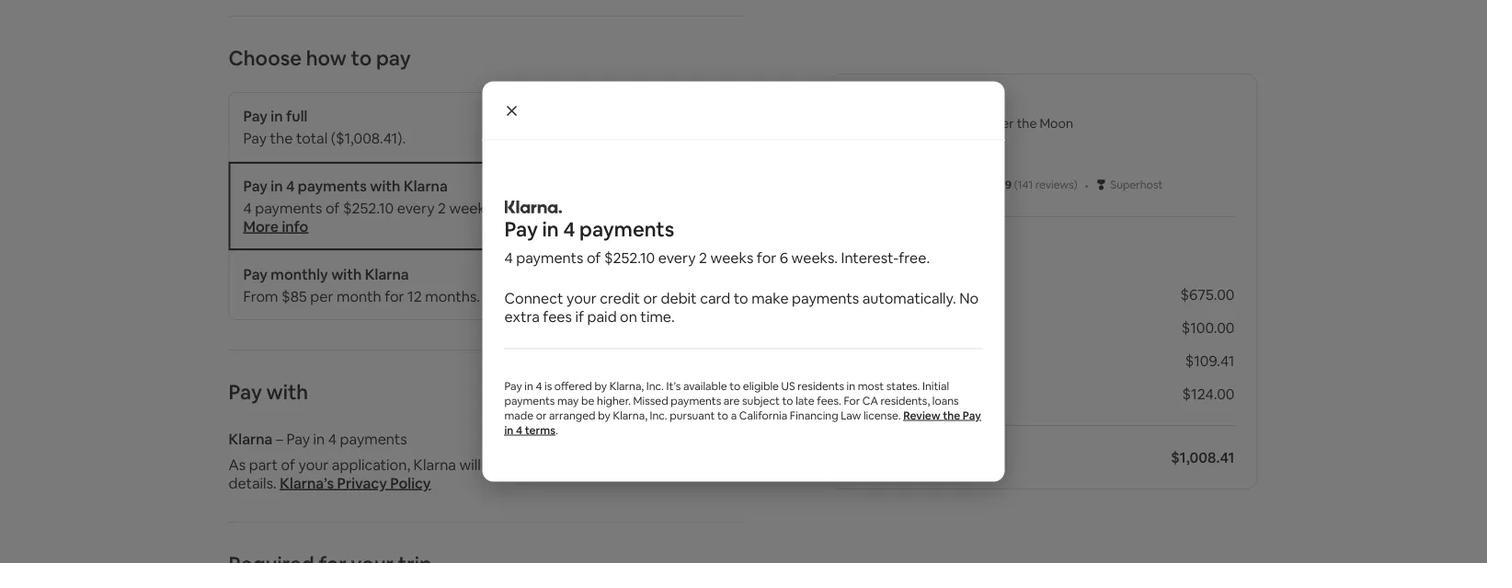 Task type: vqa. For each thing, say whether or not it's contained in the screenshot.
Klarna – Pay in 4 payments
yes



Task type: locate. For each thing, give the bounding box(es) containing it.
more info button up time.
[[614, 287, 679, 305]]

pursuant
[[670, 408, 715, 422]]

–
[[276, 429, 283, 448]]

1 horizontal spatial more info button
[[614, 287, 679, 305]]

1 vertical spatial weeks.
[[792, 248, 838, 267]]

2 vertical spatial of
[[281, 455, 295, 474]]

4 up from
[[243, 198, 252, 217]]

1 vertical spatial klarna,
[[613, 408, 648, 422]]

to
[[351, 45, 372, 71], [734, 289, 749, 308], [730, 379, 741, 393], [783, 393, 794, 408], [718, 408, 729, 422]]

1 vertical spatial more
[[614, 287, 650, 305]]

0 horizontal spatial interest-
[[580, 198, 638, 217]]

late
[[796, 393, 815, 408]]

weeks.
[[530, 198, 577, 217], [792, 248, 838, 267]]

2 horizontal spatial with
[[370, 176, 401, 195]]

0 horizontal spatial your
[[299, 455, 329, 474]]

0 horizontal spatial the
[[270, 128, 293, 147]]

for inside pay in 4 payments with klarna 4 payments of $252.10 every 2 weeks for 6 weeks. interest-free. more info
[[496, 198, 515, 217]]

0 vertical spatial free.
[[638, 198, 669, 217]]

more inside pay in 4 payments with klarna 4 payments of $252.10 every 2 weeks for 6 weeks. interest-free. more info
[[243, 217, 279, 236]]

2 inside pay in 4 payments with klarna 4 payments of $252.10 every 2 weeks for 6 weeks. interest-free. more info
[[438, 198, 446, 217]]

4 down made
[[516, 423, 523, 437]]

nights
[[930, 285, 972, 304]]

may up arranged
[[558, 393, 579, 408]]

pay inside the review the pay in 4 terms
[[963, 408, 981, 422]]

0 horizontal spatial with
[[266, 379, 308, 405]]

0 horizontal spatial info
[[282, 217, 309, 236]]

for left '12'
[[385, 287, 404, 305]]

1 horizontal spatial interest-
[[841, 248, 899, 267]]

info left and
[[559, 455, 585, 474]]

interest
[[484, 287, 536, 305]]

1 horizontal spatial free.
[[899, 248, 930, 267]]

more
[[243, 217, 279, 236], [614, 287, 650, 305]]

klarna up '12'
[[365, 265, 409, 283]]

may inside pay monthly with klarna from $85 per month for 12 months. interest may apply. more info
[[539, 287, 568, 305]]

total
[[296, 128, 328, 147]]

your
[[567, 289, 597, 308], [299, 455, 329, 474], [526, 455, 556, 474]]

2 horizontal spatial for
[[757, 248, 777, 267]]

weeks. inside pay in 4 payments dialog
[[792, 248, 838, 267]]

more up monthly
[[243, 217, 279, 236]]

apply.
[[571, 287, 611, 305]]

1 vertical spatial or
[[536, 408, 547, 422]]

1 vertical spatial may
[[558, 393, 579, 408]]

pay inside pay in 4 is offered by klarna, inc. it's available to eligible us residents in most states. initial payments may be higher. missed payments are subject to late fees. for ca residents, loans made or arranged by klarna, inc. pursuant to a california financing law license.
[[505, 379, 522, 393]]

$252.10
[[343, 198, 394, 217], [604, 248, 655, 267]]

card
[[700, 289, 731, 308]]

with up month
[[331, 265, 362, 283]]

0 horizontal spatial 6
[[519, 198, 527, 217]]

klarna inside pay in 4 payments with klarna 4 payments of $252.10 every 2 weeks for 6 weeks. interest-free. more info
[[404, 176, 448, 195]]

the left moon
[[1017, 115, 1037, 132]]

info up time.
[[653, 287, 679, 305]]

in inside the review the pay in 4 terms
[[505, 423, 514, 437]]

)
[[1074, 178, 1078, 192]]

2 up pay monthly with klarna from $85 per month for 12 months. interest may apply. more info
[[438, 198, 446, 217]]

pay left total on the top of page
[[243, 128, 267, 147]]

fees
[[543, 307, 572, 326]]

review the pay in 4 terms
[[505, 408, 981, 437]]

may up fees
[[539, 287, 568, 305]]

0 horizontal spatial $252.10
[[343, 198, 394, 217]]

0 vertical spatial inc.
[[647, 379, 664, 393]]

pay with
[[229, 379, 308, 405]]

info up monthly
[[282, 217, 309, 236]]

6 up make
[[780, 248, 789, 267]]

0 vertical spatial more info button
[[243, 217, 309, 236]]

pay right –
[[287, 429, 310, 448]]

choose
[[229, 45, 302, 71]]

financing
[[790, 408, 839, 422]]

the down loans
[[943, 408, 961, 422]]

1 vertical spatial interest-
[[841, 248, 899, 267]]

weeks inside pay in 4 payments dialog
[[711, 248, 754, 267]]

0 vertical spatial $252.10
[[343, 198, 394, 217]]

the
[[1017, 115, 1037, 132], [270, 128, 293, 147], [943, 408, 961, 422]]

your down klarna – pay in 4 payments
[[299, 455, 329, 474]]

pay up from
[[243, 265, 268, 283]]

klarna left will
[[414, 455, 456, 474]]

interest- up $135.00
[[841, 248, 899, 267]]

in down pay in full pay the total ($1,008.41).
[[271, 176, 283, 195]]

pay up made
[[505, 379, 522, 393]]

1 horizontal spatial your
[[526, 455, 556, 474]]

every inside pay in 4 payments dialog
[[658, 248, 696, 267]]

1 horizontal spatial info
[[559, 455, 585, 474]]

1 horizontal spatial for
[[496, 198, 515, 217]]

of inside pay in 4 payments dialog
[[587, 248, 601, 267]]

of inside as part of your application, klarna will verify your info and request payment details.
[[281, 455, 295, 474]]

payments
[[298, 176, 367, 195], [255, 198, 322, 217], [580, 216, 675, 242], [516, 248, 584, 267], [792, 289, 859, 308], [505, 393, 555, 408], [671, 393, 722, 408], [340, 429, 407, 448]]

2 vertical spatial info
[[559, 455, 585, 474]]

1 vertical spatial more info button
[[614, 287, 679, 305]]

pay up as at the bottom left
[[229, 379, 262, 405]]

1 horizontal spatial every
[[658, 248, 696, 267]]

of down pay in 4 payments at left
[[587, 248, 601, 267]]

the down full
[[270, 128, 293, 147]]

1 vertical spatial free.
[[899, 248, 930, 267]]

free. up $135.00 x 5 nights
[[899, 248, 930, 267]]

to right card
[[734, 289, 749, 308]]

None radio
[[709, 107, 729, 127], [709, 177, 729, 197], [709, 265, 729, 285], [709, 107, 729, 127], [709, 177, 729, 197], [709, 265, 729, 285]]

for
[[496, 198, 515, 217], [757, 248, 777, 267], [385, 287, 404, 305]]

1 horizontal spatial with
[[331, 265, 362, 283]]

klarna
[[404, 176, 448, 195], [365, 265, 409, 283], [229, 429, 273, 448], [414, 455, 456, 474]]

or
[[643, 289, 658, 308], [536, 408, 547, 422]]

1 vertical spatial for
[[757, 248, 777, 267]]

automatically.
[[863, 289, 957, 308]]

most
[[858, 379, 884, 393]]

with up –
[[266, 379, 308, 405]]

4 inside the review the pay in 4 terms
[[516, 423, 523, 437]]

1 horizontal spatial weeks.
[[792, 248, 838, 267]]

inc.
[[647, 379, 664, 393], [650, 408, 668, 422]]

payments right make
[[792, 289, 859, 308]]

weeks left klarna image on the left top
[[450, 198, 493, 217]]

1 vertical spatial weeks
[[711, 248, 754, 267]]

under
[[978, 115, 1014, 132]]

klarna,
[[610, 379, 644, 393], [613, 408, 648, 422]]

weeks up card
[[711, 248, 754, 267]]

4.79 ( 141 reviews )
[[991, 178, 1078, 192]]

pay
[[243, 106, 268, 125], [243, 128, 267, 147], [243, 176, 268, 195], [505, 216, 538, 242], [243, 265, 268, 283], [229, 379, 262, 405], [505, 379, 522, 393], [963, 408, 981, 422], [287, 429, 310, 448]]

0 vertical spatial with
[[370, 176, 401, 195]]

$135.00
[[853, 285, 905, 304]]

moon
[[1040, 115, 1074, 132]]

2 inside pay in 4 payments dialog
[[699, 248, 708, 267]]

pay right the review
[[963, 408, 981, 422]]

interest- inside pay in 4 payments with klarna 4 payments of $252.10 every 2 weeks for 6 weeks. interest-free. more info
[[580, 198, 638, 217]]

2 up card
[[699, 248, 708, 267]]

the inside the review the pay in 4 terms
[[943, 408, 961, 422]]

or up terms
[[536, 408, 547, 422]]

0 vertical spatial 6
[[519, 198, 527, 217]]

$135.00 x 5 nights
[[853, 285, 972, 304]]

($1,008.41).
[[331, 128, 406, 147]]

more info button
[[243, 217, 309, 236], [614, 287, 679, 305]]

pay down klarna image on the left top
[[505, 216, 538, 242]]

0 horizontal spatial more info button
[[243, 217, 309, 236]]

pay inside pay in 4 payments with klarna 4 payments of $252.10 every 2 weeks for 6 weeks. interest-free. more info
[[243, 176, 268, 195]]

every inside pay in 4 payments with klarna 4 payments of $252.10 every 2 weeks for 6 weeks. interest-free. more info
[[397, 198, 435, 217]]

0 vertical spatial info
[[282, 217, 309, 236]]

arranged
[[549, 408, 596, 422]]

0 horizontal spatial for
[[385, 287, 404, 305]]

by down higher.
[[598, 408, 611, 422]]

(
[[1014, 178, 1018, 192]]

pay for pay in 4 payments with klarna 4 payments of $252.10 every 2 weeks for 6 weeks. interest-free. more info
[[243, 176, 268, 195]]

0 vertical spatial weeks.
[[530, 198, 577, 217]]

4 inside pay in 4 is offered by klarna, inc. it's available to eligible us residents in most states. initial payments may be higher. missed payments are subject to late fees. for ca residents, loans made or arranged by klarna, inc. pursuant to a california financing law license.
[[536, 379, 542, 393]]

2 horizontal spatial info
[[653, 287, 679, 305]]

your left credit
[[567, 289, 597, 308]]

1 horizontal spatial or
[[643, 289, 658, 308]]

0 horizontal spatial free.
[[638, 198, 669, 217]]

eligible
[[743, 379, 779, 393]]

0 horizontal spatial or
[[536, 408, 547, 422]]

1 horizontal spatial $252.10
[[604, 248, 655, 267]]

pay down pay in full pay the total ($1,008.41).
[[243, 176, 268, 195]]

klarna image
[[505, 201, 563, 213]]

klarna, up higher.
[[610, 379, 644, 393]]

connect your credit or debit card to make payments automatically. no extra fees if paid on time.
[[505, 289, 979, 326]]

in left full
[[271, 106, 283, 125]]

$252.10 inside pay in 4 payments dialog
[[604, 248, 655, 267]]

free. inside pay in 4 payments with klarna 4 payments of $252.10 every 2 weeks for 6 weeks. interest-free. more info
[[638, 198, 669, 217]]

4
[[286, 176, 295, 195], [243, 198, 252, 217], [563, 216, 575, 242], [505, 248, 513, 267], [536, 379, 542, 393], [516, 423, 523, 437], [328, 429, 337, 448]]

0 horizontal spatial more
[[243, 217, 279, 236]]

$675.00
[[1181, 285, 1235, 304]]

on
[[620, 307, 637, 326]]

for up interest
[[496, 198, 515, 217]]

in left is
[[525, 379, 533, 393]]

pay inside pay monthly with klarna from $85 per month for 12 months. interest may apply. more info
[[243, 265, 268, 283]]

in
[[271, 106, 283, 125], [271, 176, 283, 195], [542, 216, 559, 242], [525, 379, 533, 393], [847, 379, 856, 393], [505, 423, 514, 437], [313, 429, 325, 448]]

for inside pay monthly with klarna from $85 per month for 12 months. interest may apply. more info
[[385, 287, 404, 305]]

to inside connect your credit or debit card to make payments automatically. no extra fees if paid on time.
[[734, 289, 749, 308]]

of right part
[[281, 455, 295, 474]]

interest- right klarna image on the left top
[[580, 198, 638, 217]]

price
[[853, 238, 900, 264]]

2 horizontal spatial the
[[1017, 115, 1037, 132]]

0 vertical spatial weeks
[[450, 198, 493, 217]]

0 vertical spatial for
[[496, 198, 515, 217]]

klarna down ($1,008.41).
[[404, 176, 448, 195]]

with down ($1,008.41).
[[370, 176, 401, 195]]

0 vertical spatial 2
[[438, 198, 446, 217]]

klarna inside as part of your application, klarna will verify your info and request payment details.
[[414, 455, 456, 474]]

every up debit
[[658, 248, 696, 267]]

of for as part of your application, klarna will verify your info and request payment details.
[[281, 455, 295, 474]]

in down made
[[505, 423, 514, 437]]

0 horizontal spatial 2
[[438, 198, 446, 217]]

the inside pay in full pay the total ($1,008.41).
[[270, 128, 293, 147]]

4 left is
[[536, 379, 542, 393]]

2 vertical spatial for
[[385, 287, 404, 305]]

of down total on the top of page
[[326, 198, 340, 217]]

more info button up monthly
[[243, 217, 309, 236]]

details
[[905, 238, 968, 264]]

•
[[1085, 175, 1089, 194]]

by
[[595, 379, 607, 393], [598, 408, 611, 422]]

more up on in the left bottom of the page
[[614, 287, 650, 305]]

by up higher.
[[595, 379, 607, 393]]

with inside pay in 4 payments with klarna 4 payments of $252.10 every 2 weeks for 6 weeks. interest-free. more info
[[370, 176, 401, 195]]

1 vertical spatial info
[[653, 287, 679, 305]]

2
[[438, 198, 446, 217], [699, 248, 708, 267]]

in inside pay in 4 payments with klarna 4 payments of $252.10 every 2 weeks for 6 weeks. interest-free. more info
[[271, 176, 283, 195]]

12
[[408, 287, 422, 305]]

0 vertical spatial more
[[243, 217, 279, 236]]

or inside pay in 4 is offered by klarna, inc. it's available to eligible us residents in most states. initial payments may be higher. missed payments are subject to late fees. for ca residents, loans made or arranged by klarna, inc. pursuant to a california financing law license.
[[536, 408, 547, 422]]

pay left full
[[243, 106, 268, 125]]

0 horizontal spatial weeks
[[450, 198, 493, 217]]

1 vertical spatial with
[[331, 265, 362, 283]]

states.
[[887, 379, 920, 393]]

1 horizontal spatial more
[[614, 287, 650, 305]]

4 up application,
[[328, 429, 337, 448]]

your down terms
[[526, 455, 556, 474]]

1 horizontal spatial 6
[[780, 248, 789, 267]]

6 inside pay in 4 payments with klarna 4 payments of $252.10 every 2 weeks for 6 weeks. interest-free. more info
[[519, 198, 527, 217]]

monthly
[[271, 265, 328, 283]]

reviews
[[1036, 178, 1074, 192]]

0 horizontal spatial of
[[281, 455, 295, 474]]

or left debit
[[643, 289, 658, 308]]

in right –
[[313, 429, 325, 448]]

0 vertical spatial may
[[539, 287, 568, 305]]

payments inside connect your credit or debit card to make payments automatically. no extra fees if paid on time.
[[792, 289, 859, 308]]

1 vertical spatial of
[[587, 248, 601, 267]]

for up make
[[757, 248, 777, 267]]

info
[[282, 217, 309, 236], [653, 287, 679, 305], [559, 455, 585, 474]]

to down us
[[783, 393, 794, 408]]

2 horizontal spatial your
[[567, 289, 597, 308]]

how
[[306, 45, 347, 71]]

1 horizontal spatial weeks
[[711, 248, 754, 267]]

more info button for pay in 4 payments with klarna 4 payments of $252.10 every 2 weeks for 6 weeks. interest-free. more info
[[243, 217, 309, 236]]

superhost
[[1111, 178, 1163, 192]]

0 vertical spatial of
[[326, 198, 340, 217]]

payments up application,
[[340, 429, 407, 448]]

1 vertical spatial every
[[658, 248, 696, 267]]

0 vertical spatial or
[[643, 289, 658, 308]]

1 vertical spatial 6
[[780, 248, 789, 267]]

free. up 4 payments of $252.10 every 2 weeks for 6 weeks. interest-free.
[[638, 198, 669, 217]]

klarna's
[[280, 473, 334, 492]]

$252.10 down ($1,008.41).
[[343, 198, 394, 217]]

inc. down missed
[[650, 408, 668, 422]]

2 horizontal spatial of
[[587, 248, 601, 267]]

klarna up part
[[229, 429, 273, 448]]

1 horizontal spatial the
[[943, 408, 961, 422]]

1 horizontal spatial of
[[326, 198, 340, 217]]

1 vertical spatial 2
[[699, 248, 708, 267]]

141
[[1018, 178, 1033, 192]]

part
[[249, 455, 278, 474]]

of
[[326, 198, 340, 217], [587, 248, 601, 267], [281, 455, 295, 474]]

for inside pay in 4 payments dialog
[[757, 248, 777, 267]]

6 up interest
[[519, 198, 527, 217]]

0 horizontal spatial weeks.
[[530, 198, 577, 217]]

1 horizontal spatial 2
[[699, 248, 708, 267]]

every down ($1,008.41).
[[397, 198, 435, 217]]

$252.10 up credit
[[604, 248, 655, 267]]

more inside pay monthly with klarna from $85 per month for 12 months. interest may apply. more info
[[614, 287, 650, 305]]

your inside connect your credit or debit card to make payments automatically. no extra fees if paid on time.
[[567, 289, 597, 308]]

0 vertical spatial every
[[397, 198, 435, 217]]

1 vertical spatial $252.10
[[604, 248, 655, 267]]

pay in 4 payments with klarna 4 payments of $252.10 every 2 weeks for 6 weeks. interest-free. more info
[[243, 176, 669, 236]]

every
[[397, 198, 435, 217], [658, 248, 696, 267]]

$109.41
[[1186, 351, 1235, 370]]

0 horizontal spatial every
[[397, 198, 435, 217]]

klarna, down higher.
[[613, 408, 648, 422]]

0 vertical spatial interest-
[[580, 198, 638, 217]]

interest-
[[580, 198, 638, 217], [841, 248, 899, 267]]

inc. up missed
[[647, 379, 664, 393]]

weeks inside pay in 4 payments with klarna 4 payments of $252.10 every 2 weeks for 6 weeks. interest-free. more info
[[450, 198, 493, 217]]



Task type: describe. For each thing, give the bounding box(es) containing it.
to left a at the bottom left of the page
[[718, 408, 729, 422]]

klarna inside pay monthly with klarna from $85 per month for 12 months. interest may apply. more info
[[365, 265, 409, 283]]

may inside pay in 4 is offered by klarna, inc. it's available to eligible us residents in most states. initial payments may be higher. missed payments are subject to late fees. for ca residents, loans made or arranged by klarna, inc. pursuant to a california financing law license.
[[558, 393, 579, 408]]

no
[[960, 289, 979, 308]]

payments up made
[[505, 393, 555, 408]]

request
[[617, 455, 669, 474]]

1 vertical spatial inc.
[[650, 408, 668, 422]]

pay in 4 payments dialog
[[483, 81, 1005, 482]]

and
[[588, 455, 613, 474]]

taxes
[[853, 384, 891, 403]]

as part of your application, klarna will verify your info and request payment details.
[[229, 455, 733, 492]]

terms
[[525, 423, 556, 437]]

4 down pay in full pay the total ($1,008.41).
[[286, 176, 295, 195]]

in down klarna image on the left top
[[542, 216, 559, 242]]

or inside connect your credit or debit card to make payments automatically. no extra fees if paid on time.
[[643, 289, 658, 308]]

payments up monthly
[[255, 198, 322, 217]]

full
[[286, 106, 308, 125]]

payments up credit
[[580, 216, 675, 242]]

details.
[[229, 473, 277, 492]]

with inside pay monthly with klarna from $85 per month for 12 months. interest may apply. more info
[[331, 265, 362, 283]]

pay for pay monthly with klarna from $85 per month for 12 months. interest may apply. more info
[[243, 265, 268, 283]]

the for under the moon
[[1017, 115, 1037, 132]]

month
[[337, 287, 382, 305]]

5
[[919, 285, 927, 304]]

4 up interest
[[505, 248, 513, 267]]

residents,
[[881, 393, 930, 408]]

law
[[841, 408, 861, 422]]

application,
[[332, 455, 410, 474]]

more info button for pay monthly with klarna from $85 per month for 12 months. interest may apply. more info
[[614, 287, 679, 305]]

klarna – pay in 4 payments
[[229, 429, 407, 448]]

in up for
[[847, 379, 856, 393]]

a
[[731, 408, 737, 422]]

klarna's privacy policy
[[280, 473, 431, 492]]

credit
[[600, 289, 640, 308]]

$252.10 inside pay in 4 payments with klarna 4 payments of $252.10 every 2 weeks for 6 weeks. interest-free. more info
[[343, 198, 394, 217]]

.
[[556, 423, 558, 437]]

the for review the pay in 4 terms
[[943, 408, 961, 422]]

us
[[782, 379, 795, 393]]

payments down total on the top of page
[[298, 176, 367, 195]]

6 inside pay in 4 payments dialog
[[780, 248, 789, 267]]

$124.00
[[1183, 384, 1235, 403]]

x
[[908, 285, 916, 304]]

missed
[[634, 393, 669, 408]]

info inside as part of your application, klarna will verify your info and request payment details.
[[559, 455, 585, 474]]

info inside pay monthly with klarna from $85 per month for 12 months. interest may apply. more info
[[653, 287, 679, 305]]

payment
[[672, 455, 733, 474]]

2 vertical spatial with
[[266, 379, 308, 405]]

if
[[575, 307, 584, 326]]

months.
[[425, 287, 480, 305]]

under the moon
[[978, 115, 1074, 132]]

time.
[[641, 307, 675, 326]]

klarna's privacy policy link
[[280, 473, 431, 492]]

pay for pay with
[[229, 379, 262, 405]]

to up are
[[730, 379, 741, 393]]

made
[[505, 408, 534, 422]]

debit
[[661, 289, 697, 308]]

paid
[[587, 307, 617, 326]]

loans
[[933, 393, 959, 408]]

0 vertical spatial klarna,
[[610, 379, 644, 393]]

pay for pay in 4 payments
[[505, 216, 538, 242]]

extra
[[505, 307, 540, 326]]

ca
[[863, 393, 879, 408]]

privacy
[[337, 473, 387, 492]]

residents
[[798, 379, 845, 393]]

0 vertical spatial by
[[595, 379, 607, 393]]

review
[[904, 408, 941, 422]]

to left pay
[[351, 45, 372, 71]]

per
[[310, 287, 334, 305]]

interest- inside pay in 4 payments dialog
[[841, 248, 899, 267]]

4.79
[[991, 178, 1012, 192]]

will
[[460, 455, 481, 474]]

free. inside pay in 4 payments dialog
[[899, 248, 930, 267]]

pay in full pay the total ($1,008.41).
[[243, 106, 406, 147]]

available
[[684, 379, 727, 393]]

make
[[752, 289, 789, 308]]

choose how to pay
[[229, 45, 411, 71]]

of inside pay in 4 payments with klarna 4 payments of $252.10 every 2 weeks for 6 weeks. interest-free. more info
[[326, 198, 340, 217]]

pay for pay in 4 is offered by klarna, inc. it's available to eligible us residents in most states. initial payments may be higher. missed payments are subject to late fees. for ca residents, loans made or arranged by klarna, inc. pursuant to a california financing law license.
[[505, 379, 522, 393]]

from
[[243, 287, 278, 305]]

offered
[[555, 379, 592, 393]]

weeks. inside pay in 4 payments with klarna 4 payments of $252.10 every 2 weeks for 6 weeks. interest-free. more info
[[530, 198, 577, 217]]

higher.
[[597, 393, 631, 408]]

in inside pay in full pay the total ($1,008.41).
[[271, 106, 283, 125]]

$100.00
[[1182, 318, 1235, 337]]

policy
[[390, 473, 431, 492]]

verify
[[484, 455, 522, 474]]

fees.
[[817, 393, 842, 408]]

as
[[229, 455, 246, 474]]

review the pay in 4 terms link
[[505, 408, 981, 437]]

subject
[[743, 393, 780, 408]]

$1,008.41
[[1172, 448, 1235, 466]]

pay in 4 is offered by klarna, inc. it's available to eligible us residents in most states. initial payments may be higher. missed payments are subject to late fees. for ca residents, loans made or arranged by klarna, inc. pursuant to a california financing law license.
[[505, 379, 959, 422]]

pay
[[376, 45, 411, 71]]

price details
[[853, 238, 968, 264]]

4 payments of $252.10 every 2 weeks for 6 weeks. interest-free.
[[505, 248, 930, 267]]

pay for pay in full pay the total ($1,008.41).
[[243, 106, 268, 125]]

payments up connect
[[516, 248, 584, 267]]

is
[[545, 379, 552, 393]]

license.
[[864, 408, 901, 422]]

of for 4 payments of $252.10 every 2 weeks for 6 weeks. interest-free.
[[587, 248, 601, 267]]

california
[[739, 408, 788, 422]]

payments up pursuant on the bottom left
[[671, 393, 722, 408]]

taxes button
[[853, 384, 891, 403]]

for
[[844, 393, 860, 408]]

$85
[[282, 287, 307, 305]]

initial
[[923, 379, 950, 393]]

4 up the apply.
[[563, 216, 575, 242]]

pay in 4 payments
[[505, 216, 675, 242]]

be
[[581, 393, 595, 408]]

info inside pay in 4 payments with klarna 4 payments of $252.10 every 2 weeks for 6 weeks. interest-free. more info
[[282, 217, 309, 236]]

it's
[[667, 379, 681, 393]]

1 vertical spatial by
[[598, 408, 611, 422]]

are
[[724, 393, 740, 408]]



